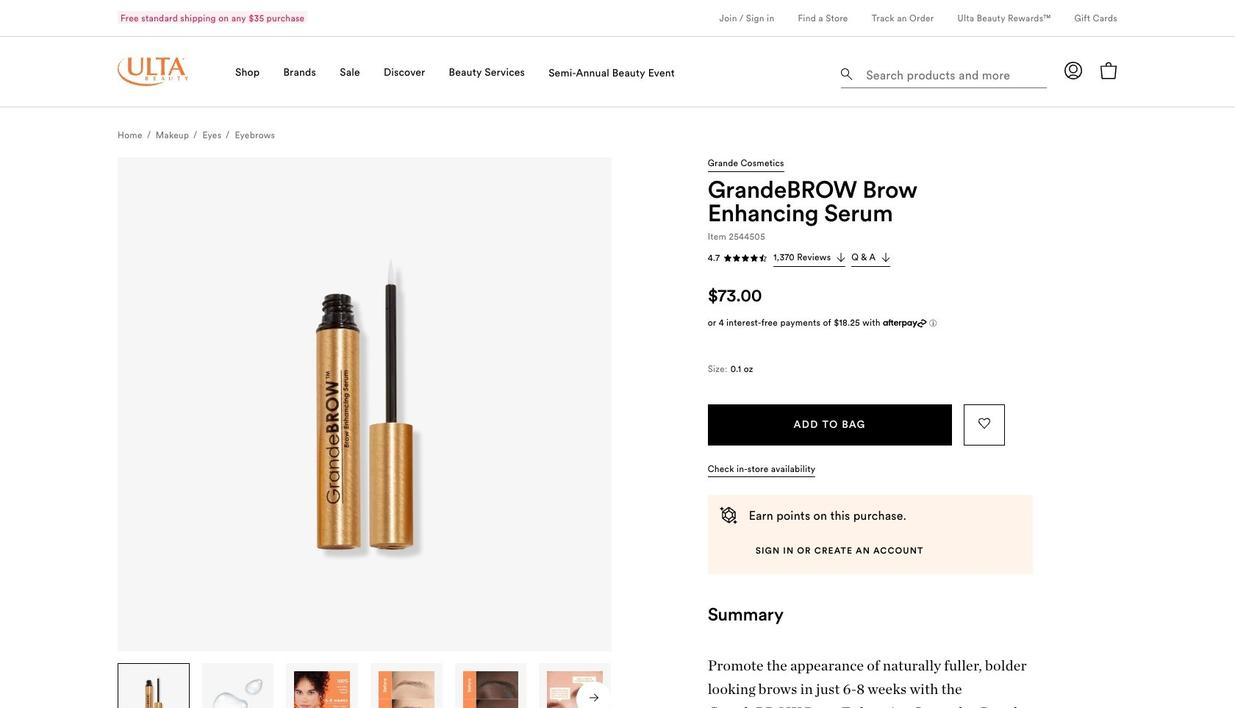 Task type: describe. For each thing, give the bounding box(es) containing it.
6 / 7 group
[[539, 663, 612, 708]]

grande cosmetics grandebrow brow enhancing serum #4 image
[[379, 671, 434, 708]]

1 starfilled image from the left
[[741, 253, 750, 262]]

3 / 7 group
[[286, 663, 359, 708]]

2 starfilled image from the left
[[750, 253, 759, 262]]

1 / 7 group
[[118, 663, 190, 708]]

2 withiconright image from the left
[[882, 253, 891, 262]]

5 / 7 group
[[455, 663, 528, 708]]

grande cosmetics grandebrow brow enhancing serum #6 image
[[547, 671, 603, 708]]

Search products and more search field
[[865, 59, 1043, 85]]

2 / 7 group
[[202, 663, 275, 708]]

1 starfilled image from the left
[[724, 253, 733, 262]]



Task type: vqa. For each thing, say whether or not it's contained in the screenshot.
the right withIconRight
yes



Task type: locate. For each thing, give the bounding box(es) containing it.
1 withiconright image from the left
[[837, 253, 846, 262]]

grande cosmetics grandebrow brow enhancing serum #1 image inside the 1 / 7 'group'
[[126, 671, 181, 708]]

0 items in bag image
[[1100, 62, 1118, 79]]

1 vertical spatial grande cosmetics grandebrow brow enhancing serum #1 image
[[126, 671, 181, 708]]

2 starfilled image from the left
[[733, 253, 741, 262]]

grande cosmetics grandebrow brow enhancing serum #2 image
[[210, 671, 266, 708]]

4 / 7 group
[[371, 663, 443, 708]]

0 horizontal spatial withiconright image
[[837, 253, 846, 262]]

grande cosmetics grandebrow brow enhancing serum #3 image
[[294, 671, 350, 708]]

grande cosmetics grandebrow brow enhancing serum #5 image
[[463, 671, 519, 708]]

product images carousel region
[[118, 157, 612, 708]]

0 vertical spatial grande cosmetics grandebrow brow enhancing serum #1 image
[[118, 157, 612, 652]]

withiconright image
[[837, 253, 846, 262], [882, 253, 891, 262]]

starfilled image
[[741, 253, 750, 262], [750, 253, 759, 262]]

next slide image
[[590, 693, 599, 702]]

starfilled image
[[724, 253, 733, 262], [733, 253, 741, 262]]

starhalf image
[[759, 253, 768, 262]]

1 horizontal spatial withiconright image
[[882, 253, 891, 262]]

grande cosmetics grandebrow brow enhancing serum #1 image
[[118, 157, 612, 652], [126, 671, 181, 708]]

log in to your ulta account image
[[1065, 61, 1083, 79]]

None search field
[[841, 56, 1047, 91]]



